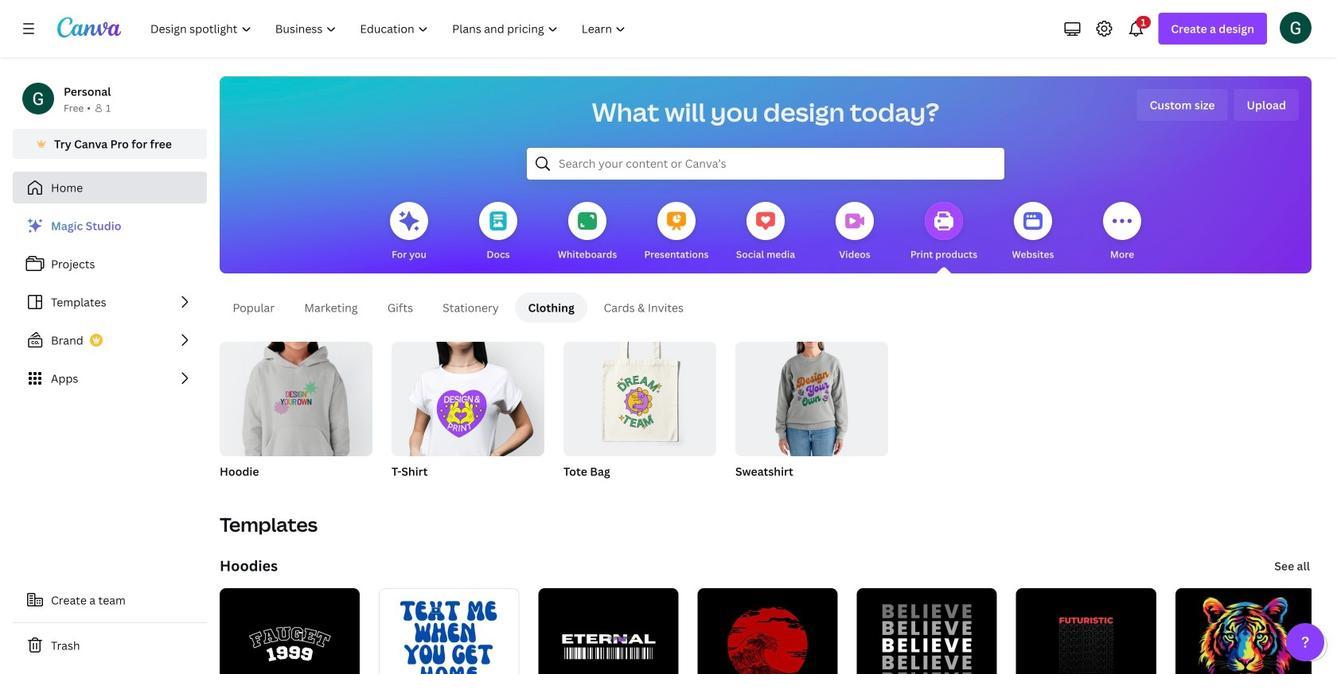 Task type: locate. For each thing, give the bounding box(es) containing it.
None search field
[[527, 148, 1005, 180]]

list
[[13, 210, 207, 395]]

group
[[220, 336, 373, 500], [220, 336, 373, 457], [392, 336, 544, 500], [392, 336, 544, 457], [564, 336, 716, 500], [564, 336, 716, 457], [735, 336, 888, 500], [735, 336, 888, 457]]

top level navigation element
[[140, 13, 640, 45]]



Task type: vqa. For each thing, say whether or not it's contained in the screenshot.
25
no



Task type: describe. For each thing, give the bounding box(es) containing it.
greg robinson image
[[1280, 12, 1312, 44]]

Search search field
[[559, 149, 973, 179]]



